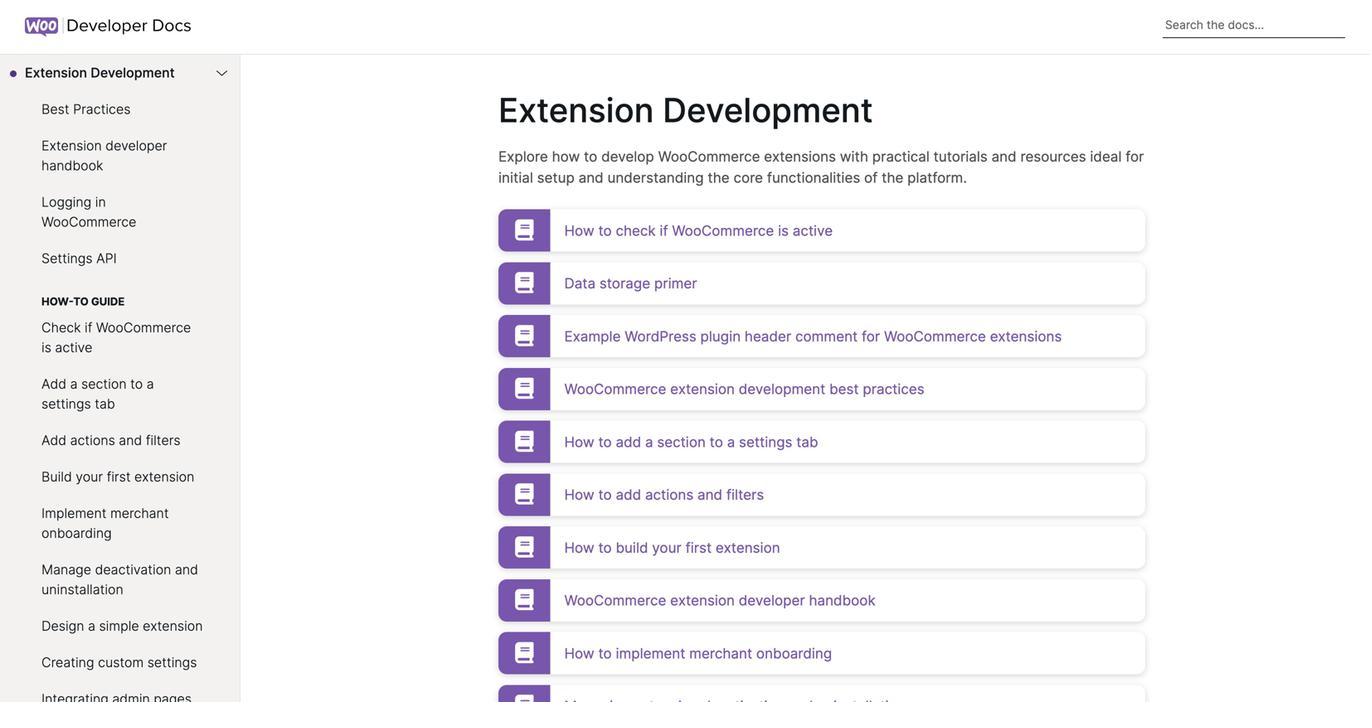 Task type: describe. For each thing, give the bounding box(es) containing it.
how to add actions and filters
[[564, 486, 764, 503]]

settings api
[[41, 250, 117, 267]]

1 horizontal spatial section
[[657, 434, 706, 451]]

woocommerce extension development best practices link
[[498, 368, 1145, 410]]

your inside 'link'
[[652, 539, 682, 556]]

a down check if woocommerce is active link on the left
[[147, 376, 154, 392]]

example wordpress plugin header comment for woocommerce extensions link
[[498, 315, 1145, 357]]

build your first extension
[[41, 469, 194, 485]]

0 vertical spatial active
[[793, 222, 833, 239]]

extensions inside explore how to develop woocommerce extensions with practical tutorials and resources ideal for initial setup and understanding the core functionalities of the platform.
[[764, 148, 836, 165]]

woocommerce inside check if woocommerce is active
[[96, 320, 191, 336]]

woocommerce extension developer handbook link
[[498, 580, 1145, 622]]

is inside check if woocommerce is active
[[41, 340, 51, 356]]

add for add actions and filters
[[41, 433, 66, 449]]

practices
[[73, 101, 131, 117]]

with
[[840, 148, 868, 165]]

explore
[[498, 148, 548, 165]]

best practices
[[41, 101, 131, 117]]

onboarding inside implement merchant onboarding
[[41, 525, 112, 542]]

woocommerce down build
[[564, 592, 666, 609]]

1 horizontal spatial onboarding
[[756, 645, 832, 662]]

solid image for data storage primer
[[511, 272, 538, 293]]

how
[[552, 148, 580, 165]]

and up build your first extension link
[[119, 433, 142, 449]]

to inside how to check if woocommerce is active link
[[598, 222, 612, 239]]

1 vertical spatial extension
[[498, 90, 654, 130]]

how to add actions and filters link
[[498, 474, 1145, 516]]

storage
[[600, 275, 650, 292]]

extension inside woocommerce extension developer handbook link
[[670, 592, 735, 609]]

how to implement merchant onboarding
[[564, 645, 832, 662]]

extension developer handbook link
[[0, 128, 240, 184]]

and inside manage deactivation and uninstallation
[[175, 562, 198, 578]]

plugin
[[700, 328, 741, 345]]

how-to guide
[[41, 295, 125, 308]]

how to build your first extension
[[564, 539, 780, 556]]

extension developer handbook
[[41, 138, 167, 174]]

manage deactivation and uninstallation
[[41, 562, 198, 598]]

1 horizontal spatial merchant
[[689, 645, 752, 662]]

check
[[616, 222, 656, 239]]

add for actions
[[616, 486, 641, 503]]

to inside add a section to a settings tab
[[130, 376, 143, 392]]

how to check if woocommerce is active
[[564, 222, 833, 239]]

add actions and filters link
[[0, 423, 240, 459]]

a left simple
[[88, 618, 95, 634]]

explore how to develop woocommerce extensions with practical tutorials and resources ideal for initial setup and understanding the core functionalities of the platform.
[[498, 148, 1144, 186]]

implement
[[41, 506, 107, 522]]

solid image for how to build your first extension
[[511, 537, 538, 558]]

best practices link
[[0, 91, 240, 128]]

woocommerce down in
[[41, 214, 136, 230]]

how-
[[41, 295, 73, 308]]

woocommerce extension developer handbook
[[564, 592, 876, 609]]

design a simple extension
[[41, 618, 203, 634]]

settings
[[41, 250, 93, 267]]

tab inside add a section to a settings tab
[[95, 396, 115, 412]]

practices
[[863, 381, 924, 398]]

ideal
[[1090, 148, 1122, 165]]

practical
[[872, 148, 930, 165]]

primer
[[654, 275, 697, 292]]

for inside explore how to develop woocommerce extensions with practical tutorials and resources ideal for initial setup and understanding the core functionalities of the platform.
[[1126, 148, 1144, 165]]

extension for 'extension developer handbook' link
[[41, 138, 102, 154]]

how to implement merchant onboarding link
[[498, 632, 1145, 675]]

filters inside add actions and filters link
[[146, 433, 181, 449]]

implement
[[616, 645, 685, 662]]

data storage primer
[[564, 275, 697, 292]]

logging in woocommerce link
[[0, 184, 240, 241]]

add a section to a settings tab
[[41, 376, 154, 412]]

best
[[41, 101, 69, 117]]

extension inside design a simple extension link
[[143, 618, 203, 634]]

best
[[829, 381, 859, 398]]

example
[[564, 328, 621, 345]]

2 horizontal spatial settings
[[739, 434, 792, 451]]

1 vertical spatial extension development
[[498, 90, 873, 130]]

1 the from the left
[[708, 169, 730, 186]]

of
[[864, 169, 878, 186]]

in
[[95, 194, 106, 210]]

woocommerce down core
[[672, 222, 774, 239]]

check
[[41, 320, 81, 336]]

to inside how to add actions and filters "link"
[[598, 486, 612, 503]]

to
[[73, 295, 89, 308]]

develop
[[601, 148, 654, 165]]

woocommerce inside explore how to develop woocommerce extensions with practical tutorials and resources ideal for initial setup and understanding the core functionalities of the platform.
[[658, 148, 760, 165]]

custom
[[98, 655, 144, 671]]

how for how to build your first extension
[[564, 539, 594, 556]]

implement merchant onboarding
[[41, 506, 169, 542]]

add actions and filters
[[41, 433, 181, 449]]

setup
[[537, 169, 575, 186]]

actions inside "link"
[[645, 486, 694, 503]]

and inside "link"
[[698, 486, 722, 503]]

woocommerce extension development best practices
[[564, 381, 924, 398]]

2 the from the left
[[882, 169, 904, 186]]

solid image for how to implement merchant onboarding
[[511, 642, 538, 663]]

active inside check if woocommerce is active
[[55, 340, 92, 356]]

add for a
[[616, 434, 641, 451]]

extension development link
[[0, 55, 240, 91]]

settings inside add a section to a settings tab
[[41, 396, 91, 412]]

main menu element
[[0, 55, 241, 703]]

solid image for how to add a section to a settings tab
[[511, 431, 538, 452]]

a up how to add actions and filters
[[645, 434, 653, 451]]

solid image for example wordpress plugin header comment for woocommerce extensions
[[511, 325, 538, 346]]



Task type: locate. For each thing, give the bounding box(es) containing it.
1 horizontal spatial is
[[778, 222, 789, 239]]

section up how to add actions and filters
[[657, 434, 706, 451]]

add
[[41, 376, 66, 392], [41, 433, 66, 449]]

solid image inside how to add actions and filters "link"
[[511, 484, 538, 505]]

2 how from the top
[[564, 434, 594, 451]]

1 vertical spatial merchant
[[689, 645, 752, 662]]

add inside "link"
[[616, 486, 641, 503]]

0 vertical spatial filters
[[146, 433, 181, 449]]

extension up woocommerce extension developer handbook
[[716, 539, 780, 556]]

how for how to add actions and filters
[[564, 486, 594, 503]]

0 vertical spatial actions
[[70, 433, 115, 449]]

1 vertical spatial developer
[[739, 592, 805, 609]]

extension development up understanding
[[498, 90, 873, 130]]

logging
[[41, 194, 91, 210]]

0 vertical spatial add
[[41, 376, 66, 392]]

creating custom settings link
[[0, 645, 240, 681]]

first up woocommerce extension developer handbook
[[686, 539, 712, 556]]

a down woocommerce extension development best practices
[[727, 434, 735, 451]]

add up build
[[41, 433, 66, 449]]

1 horizontal spatial the
[[882, 169, 904, 186]]

design
[[41, 618, 84, 634]]

solid image inside woocommerce extension development best practices link
[[511, 378, 538, 399]]

0 vertical spatial is
[[778, 222, 789, 239]]

0 horizontal spatial the
[[708, 169, 730, 186]]

0 vertical spatial section
[[81, 376, 127, 392]]

solid image inside data storage primer link
[[511, 272, 538, 293]]

0 horizontal spatial tab
[[95, 396, 115, 412]]

1 horizontal spatial your
[[652, 539, 682, 556]]

understanding
[[608, 169, 704, 186]]

for right comment
[[862, 328, 880, 345]]

0 horizontal spatial is
[[41, 340, 51, 356]]

section inside add a section to a settings tab
[[81, 376, 127, 392]]

4 solid image from the top
[[511, 378, 538, 399]]

3 solid image from the top
[[511, 695, 538, 703]]

extension right simple
[[143, 618, 203, 634]]

first inside build your first extension link
[[107, 469, 131, 485]]

to inside "how to build your first extension" 'link'
[[598, 539, 612, 556]]

extension inside build your first extension link
[[134, 469, 194, 485]]

and down how to add a section to a settings tab
[[698, 486, 722, 503]]

1 horizontal spatial if
[[660, 222, 668, 239]]

extension inside "how to build your first extension" 'link'
[[716, 539, 780, 556]]

1 horizontal spatial filters
[[726, 486, 764, 503]]

0 vertical spatial your
[[76, 469, 103, 485]]

0 vertical spatial onboarding
[[41, 525, 112, 542]]

how-to guide link
[[0, 277, 240, 310]]

and right deactivation
[[175, 562, 198, 578]]

filters down how to add a section to a settings tab
[[726, 486, 764, 503]]

comment
[[795, 328, 858, 345]]

0 horizontal spatial your
[[76, 469, 103, 485]]

development up core
[[663, 90, 873, 130]]

1 horizontal spatial development
[[663, 90, 873, 130]]

7 solid image from the top
[[511, 642, 538, 663]]

0 vertical spatial extensions
[[764, 148, 836, 165]]

add up how to add actions and filters
[[616, 434, 641, 451]]

1 horizontal spatial settings
[[147, 655, 197, 671]]

woocommerce down example
[[564, 381, 666, 398]]

build your first extension link
[[0, 459, 240, 496]]

0 vertical spatial handbook
[[41, 158, 103, 174]]

simple
[[99, 618, 139, 634]]

solid image
[[511, 431, 538, 452], [511, 484, 538, 505], [511, 695, 538, 703]]

for right ideal
[[1126, 148, 1144, 165]]

1 vertical spatial extensions
[[990, 328, 1062, 345]]

header
[[745, 328, 791, 345]]

build
[[616, 539, 648, 556]]

solid image for how to add actions and filters
[[511, 484, 538, 505]]

extension up how to add a section to a settings tab
[[670, 381, 735, 398]]

and down "how"
[[579, 169, 604, 186]]

woocommerce up practices
[[884, 328, 986, 345]]

the left core
[[708, 169, 730, 186]]

filters up build your first extension link
[[146, 433, 181, 449]]

add inside add a section to a settings tab
[[41, 376, 66, 392]]

developer inside extension developer handbook
[[106, 138, 167, 154]]

0 horizontal spatial active
[[55, 340, 92, 356]]

1 vertical spatial settings
[[739, 434, 792, 451]]

1 vertical spatial solid image
[[511, 484, 538, 505]]

4 how from the top
[[564, 539, 594, 556]]

onboarding
[[41, 525, 112, 542], [756, 645, 832, 662]]

settings api link
[[0, 241, 240, 277]]

1 vertical spatial handbook
[[809, 592, 876, 609]]

if down how-to guide
[[85, 320, 92, 336]]

the
[[708, 169, 730, 186], [882, 169, 904, 186]]

creating
[[41, 655, 94, 671]]

add a section to a settings tab link
[[0, 366, 240, 423]]

extension down add actions and filters link
[[134, 469, 194, 485]]

development inside main menu "element"
[[91, 65, 175, 81]]

1 how from the top
[[564, 222, 594, 239]]

settings up add actions and filters
[[41, 396, 91, 412]]

1 add from the top
[[616, 434, 641, 451]]

1 vertical spatial your
[[652, 539, 682, 556]]

1 horizontal spatial first
[[686, 539, 712, 556]]

6 solid image from the top
[[511, 589, 538, 611]]

development
[[739, 381, 825, 398]]

0 horizontal spatial for
[[862, 328, 880, 345]]

1 add from the top
[[41, 376, 66, 392]]

how inside "link"
[[564, 486, 594, 503]]

2 vertical spatial settings
[[147, 655, 197, 671]]

0 vertical spatial extension
[[25, 65, 87, 81]]

solid image inside woocommerce extension developer handbook link
[[511, 589, 538, 611]]

design a simple extension link
[[0, 608, 240, 645]]

solid image for woocommerce extension development best practices
[[511, 378, 538, 399]]

check if woocommerce is active
[[41, 320, 191, 356]]

extension development inside main menu "element"
[[25, 65, 175, 81]]

development
[[91, 65, 175, 81], [663, 90, 873, 130]]

uninstallation
[[41, 582, 123, 598]]

1 vertical spatial add
[[41, 433, 66, 449]]

a
[[70, 376, 78, 392], [147, 376, 154, 392], [645, 434, 653, 451], [727, 434, 735, 451], [88, 618, 95, 634]]

woocommerce inside "link"
[[884, 328, 986, 345]]

developer up how to implement merchant onboarding link
[[739, 592, 805, 609]]

extension up best
[[25, 65, 87, 81]]

manage deactivation and uninstallation link
[[0, 552, 240, 608]]

onboarding down woocommerce extension developer handbook link
[[756, 645, 832, 662]]

data storage primer link
[[498, 262, 1145, 305]]

how
[[564, 222, 594, 239], [564, 434, 594, 451], [564, 486, 594, 503], [564, 539, 594, 556], [564, 645, 594, 662]]

add for add a section to a settings tab
[[41, 376, 66, 392]]

solid image for how to check if woocommerce is active
[[511, 219, 538, 240]]

0 vertical spatial for
[[1126, 148, 1144, 165]]

2 add from the top
[[41, 433, 66, 449]]

1 solid image from the top
[[511, 431, 538, 452]]

0 horizontal spatial first
[[107, 469, 131, 485]]

solid image for woocommerce extension developer handbook
[[511, 589, 538, 611]]

functionalities
[[767, 169, 860, 186]]

tab
[[95, 396, 115, 412], [796, 434, 818, 451]]

deactivation
[[95, 562, 171, 578]]

0 horizontal spatial merchant
[[110, 506, 169, 522]]

1 horizontal spatial extension development
[[498, 90, 873, 130]]

search search field
[[1163, 12, 1345, 38]]

guide
[[91, 295, 125, 308]]

initial
[[498, 169, 533, 186]]

if right the check
[[660, 222, 668, 239]]

filters inside how to add actions and filters "link"
[[726, 486, 764, 503]]

handbook up how to implement merchant onboarding link
[[809, 592, 876, 609]]

manage
[[41, 562, 91, 578]]

0 horizontal spatial settings
[[41, 396, 91, 412]]

first down add actions and filters link
[[107, 469, 131, 485]]

onboarding down implement
[[41, 525, 112, 542]]

0 vertical spatial developer
[[106, 138, 167, 154]]

is down functionalities in the top of the page
[[778, 222, 789, 239]]

0 horizontal spatial onboarding
[[41, 525, 112, 542]]

solid image inside 'how to add a section to a settings tab' link
[[511, 431, 538, 452]]

1 vertical spatial actions
[[645, 486, 694, 503]]

0 vertical spatial first
[[107, 469, 131, 485]]

active down check
[[55, 340, 92, 356]]

1 horizontal spatial active
[[793, 222, 833, 239]]

platform.
[[908, 169, 967, 186]]

None search field
[[1163, 12, 1345, 38]]

active down functionalities in the top of the page
[[793, 222, 833, 239]]

first inside "how to build your first extension" 'link'
[[686, 539, 712, 556]]

actions up how to build your first extension
[[645, 486, 694, 503]]

and
[[992, 148, 1017, 165], [579, 169, 604, 186], [119, 433, 142, 449], [698, 486, 722, 503], [175, 562, 198, 578]]

how inside 'link'
[[564, 539, 594, 556]]

3 solid image from the top
[[511, 325, 538, 346]]

1 horizontal spatial actions
[[645, 486, 694, 503]]

section down check if woocommerce is active
[[81, 376, 127, 392]]

0 vertical spatial development
[[91, 65, 175, 81]]

how for how to implement merchant onboarding
[[564, 645, 594, 662]]

the right 'of'
[[882, 169, 904, 186]]

how for how to check if woocommerce is active
[[564, 222, 594, 239]]

settings
[[41, 396, 91, 412], [739, 434, 792, 451], [147, 655, 197, 671]]

1 horizontal spatial for
[[1126, 148, 1144, 165]]

add up build
[[616, 486, 641, 503]]

extension up how to implement merchant onboarding at the bottom
[[670, 592, 735, 609]]

build
[[41, 469, 72, 485]]

development up 'best practices' link
[[91, 65, 175, 81]]

woocommerce up core
[[658, 148, 760, 165]]

solid image inside "how to build your first extension" 'link'
[[511, 537, 538, 558]]

tutorials
[[934, 148, 988, 165]]

logging in woocommerce
[[41, 194, 136, 230]]

1 vertical spatial tab
[[796, 434, 818, 451]]

0 vertical spatial solid image
[[511, 431, 538, 452]]

how to build your first extension link
[[498, 527, 1145, 569]]

wordpress
[[625, 328, 696, 345]]

5 how from the top
[[564, 645, 594, 662]]

0 vertical spatial merchant
[[110, 506, 169, 522]]

2 solid image from the top
[[511, 484, 538, 505]]

is down check
[[41, 340, 51, 356]]

filters
[[146, 433, 181, 449], [726, 486, 764, 503]]

solid image inside how to check if woocommerce is active link
[[511, 219, 538, 240]]

1 horizontal spatial extensions
[[990, 328, 1062, 345]]

extension up "how"
[[498, 90, 654, 130]]

0 vertical spatial extension development
[[25, 65, 175, 81]]

merchant inside implement merchant onboarding
[[110, 506, 169, 522]]

1 vertical spatial for
[[862, 328, 880, 345]]

solid image
[[511, 219, 538, 240], [511, 272, 538, 293], [511, 325, 538, 346], [511, 378, 538, 399], [511, 537, 538, 558], [511, 589, 538, 611], [511, 642, 538, 663]]

0 horizontal spatial actions
[[70, 433, 115, 449]]

if
[[660, 222, 668, 239], [85, 320, 92, 336]]

1 horizontal spatial developer
[[739, 592, 805, 609]]

2 vertical spatial solid image
[[511, 695, 538, 703]]

0 horizontal spatial handbook
[[41, 158, 103, 174]]

1 vertical spatial onboarding
[[756, 645, 832, 662]]

solid image inside example wordpress plugin header comment for woocommerce extensions "link"
[[511, 325, 538, 346]]

1 solid image from the top
[[511, 219, 538, 240]]

how for how to add a section to a settings tab
[[564, 434, 594, 451]]

1 vertical spatial first
[[686, 539, 712, 556]]

1 horizontal spatial tab
[[796, 434, 818, 451]]

0 horizontal spatial filters
[[146, 433, 181, 449]]

extension inside extension developer handbook
[[41, 138, 102, 154]]

check if woocommerce is active link
[[0, 310, 240, 366]]

0 horizontal spatial developer
[[106, 138, 167, 154]]

5 solid image from the top
[[511, 537, 538, 558]]

woocommerce down how-to guide 'link' at the left top
[[96, 320, 191, 336]]

api
[[96, 250, 117, 267]]

and right tutorials
[[992, 148, 1017, 165]]

2 vertical spatial extension
[[41, 138, 102, 154]]

core
[[734, 169, 763, 186]]

0 vertical spatial add
[[616, 434, 641, 451]]

0 horizontal spatial development
[[91, 65, 175, 81]]

your inside main menu "element"
[[76, 469, 103, 485]]

developer down 'best practices' link
[[106, 138, 167, 154]]

0 horizontal spatial if
[[85, 320, 92, 336]]

how to add a section to a settings tab
[[564, 434, 818, 451]]

solid image inside how to implement merchant onboarding link
[[511, 642, 538, 663]]

2 add from the top
[[616, 486, 641, 503]]

settings down development
[[739, 434, 792, 451]]

to inside explore how to develop woocommerce extensions with practical tutorials and resources ideal for initial setup and understanding the core functionalities of the platform.
[[584, 148, 597, 165]]

tab up how to add actions and filters "link"
[[796, 434, 818, 451]]

0 horizontal spatial extension development
[[25, 65, 175, 81]]

0 vertical spatial tab
[[95, 396, 115, 412]]

extension development up practices
[[25, 65, 175, 81]]

resources
[[1021, 148, 1086, 165]]

for
[[1126, 148, 1144, 165], [862, 328, 880, 345]]

implement merchant onboarding link
[[0, 496, 240, 552]]

developer
[[106, 138, 167, 154], [739, 592, 805, 609]]

tab up add actions and filters
[[95, 396, 115, 412]]

extensions
[[764, 148, 836, 165], [990, 328, 1062, 345]]

2 solid image from the top
[[511, 272, 538, 293]]

0 vertical spatial if
[[660, 222, 668, 239]]

actions up build your first extension
[[70, 433, 115, 449]]

0 horizontal spatial section
[[81, 376, 127, 392]]

actions
[[70, 433, 115, 449], [645, 486, 694, 503]]

1 vertical spatial add
[[616, 486, 641, 503]]

merchant down build your first extension link
[[110, 506, 169, 522]]

1 vertical spatial is
[[41, 340, 51, 356]]

1 vertical spatial filters
[[726, 486, 764, 503]]

how to add a section to a settings tab link
[[498, 421, 1145, 463]]

merchant down woocommerce extension developer handbook
[[689, 645, 752, 662]]

settings right custom on the left bottom of page
[[147, 655, 197, 671]]

example wordpress plugin header comment for woocommerce extensions
[[564, 328, 1062, 345]]

how to check if woocommerce is active link
[[498, 209, 1145, 252]]

if inside check if woocommerce is active
[[85, 320, 92, 336]]

for inside "link"
[[862, 328, 880, 345]]

is
[[778, 222, 789, 239], [41, 340, 51, 356]]

to inside how to implement merchant onboarding link
[[598, 645, 612, 662]]

1 horizontal spatial handbook
[[809, 592, 876, 609]]

a down check
[[70, 376, 78, 392]]

actions inside main menu "element"
[[70, 433, 115, 449]]

1 vertical spatial if
[[85, 320, 92, 336]]

handbook up logging
[[41, 158, 103, 174]]

0 horizontal spatial extensions
[[764, 148, 836, 165]]

extension inside woocommerce extension development best practices link
[[670, 381, 735, 398]]

handbook inside extension developer handbook
[[41, 158, 103, 174]]

3 how from the top
[[564, 486, 594, 503]]

data
[[564, 275, 596, 292]]

extension down best practices
[[41, 138, 102, 154]]

1 vertical spatial active
[[55, 340, 92, 356]]

handbook inside woocommerce extension developer handbook link
[[809, 592, 876, 609]]

1 vertical spatial development
[[663, 90, 873, 130]]

extension
[[670, 381, 735, 398], [134, 469, 194, 485], [716, 539, 780, 556], [670, 592, 735, 609], [143, 618, 203, 634]]

extensions inside "link"
[[990, 328, 1062, 345]]

add down check
[[41, 376, 66, 392]]

merchant
[[110, 506, 169, 522], [689, 645, 752, 662]]

1 vertical spatial section
[[657, 434, 706, 451]]

extension for extension development link
[[25, 65, 87, 81]]

0 vertical spatial settings
[[41, 396, 91, 412]]

handbook
[[41, 158, 103, 174], [809, 592, 876, 609]]

creating custom settings
[[41, 655, 197, 671]]



Task type: vqa. For each thing, say whether or not it's contained in the screenshot.
Check if WooCommerce is active link
yes



